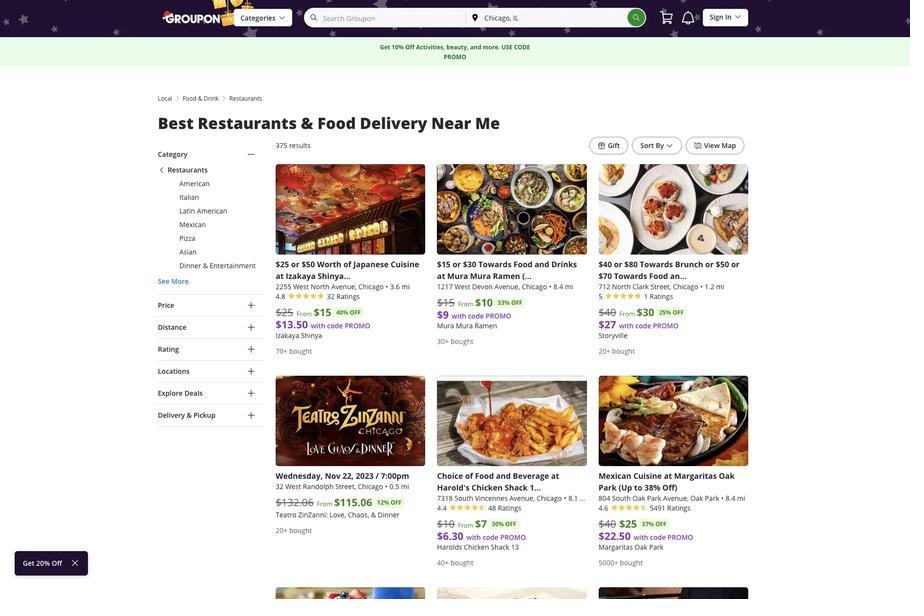 Task type: vqa. For each thing, say whether or not it's contained in the screenshot.
bottom $30
yes



Task type: describe. For each thing, give the bounding box(es) containing it.
4 or from the left
[[706, 259, 714, 270]]

rating button
[[156, 339, 264, 360]]

1 horizontal spatial delivery
[[360, 112, 428, 134]]

mura up 30+ bought
[[456, 321, 473, 331]]

of inside the $25 or $50 worth of japanese cuisine at izakaya shinya... 2255 west north avenue, chicago • 3.6 mi
[[344, 259, 352, 270]]

italian link
[[158, 193, 264, 202]]

12%
[[377, 499, 389, 507]]

american italian latin american mexican pizza asian dinner & entertainment
[[179, 179, 256, 270]]

bought for $27
[[612, 347, 635, 356]]

code for $10
[[468, 312, 484, 321]]

see more button
[[158, 277, 189, 287]]

storyville
[[599, 331, 628, 340]]

$15 inside '$25 from $15 40% off $13.50 with code promo izakaya shinya'
[[314, 306, 332, 320]]

off for $9
[[512, 299, 523, 307]]

& up results
[[301, 112, 314, 134]]

7:00pm
[[381, 471, 409, 482]]

804
[[599, 494, 611, 503]]

category
[[158, 150, 188, 159]]

1 ratings
[[644, 292, 674, 301]]

groupon image
[[162, 10, 222, 24]]

off right 12%
[[391, 499, 402, 507]]

70+ bought
[[276, 347, 312, 356]]

price button
[[156, 295, 264, 316]]

$27
[[599, 318, 616, 332]]

code for $7
[[483, 533, 499, 543]]

$40 inside $40 or $80 towards brunch or $50 or $70 towards food an... 712 north clark street, chicago • 1.2 mi
[[599, 259, 612, 270]]

view map button
[[686, 137, 745, 155]]

avenue, inside the mexican cuisine at margaritas oak park (up to 38% off) 804 south oak park avenue, oak park • 8.4 mi
[[664, 494, 689, 503]]

1...
[[530, 483, 541, 494]]

wednesday, nov 22, 2023 / 7:00pm 32 west randolph street, chicago • 0.5 mi
[[276, 471, 409, 492]]

in
[[726, 12, 732, 22]]

american link
[[158, 179, 264, 189]]

best
[[158, 112, 194, 134]]

off for $27
[[673, 309, 684, 317]]

promo for $6.30
[[501, 533, 526, 543]]

0 vertical spatial $10
[[476, 296, 493, 310]]

off for 10%
[[406, 43, 415, 51]]

33%
[[498, 299, 510, 307]]

1 vertical spatial 20+
[[276, 526, 288, 536]]

restaurants link
[[158, 165, 264, 175]]

love,
[[330, 511, 346, 520]]

or for $40
[[614, 259, 623, 270]]

locations
[[158, 367, 190, 376]]

$9 with code promo mura mura ramen
[[437, 308, 512, 331]]

and for drinks
[[535, 259, 550, 270]]

notifications inbox image
[[681, 10, 696, 25]]

0 vertical spatial 32
[[327, 292, 335, 301]]

promo inside '$25 from $15 40% off $13.50 with code promo izakaya shinya'
[[345, 321, 371, 331]]

food & drink
[[183, 94, 219, 102]]

1 vertical spatial american
[[197, 206, 227, 216]]

$25 or $50 worth of japanese cuisine at izakaya shinya... 2255 west north avenue, chicago • 3.6 mi
[[276, 259, 419, 292]]

1 horizontal spatial dinner
[[378, 511, 400, 520]]

with for $7
[[467, 533, 481, 543]]

sort by
[[641, 141, 664, 150]]

ratings for $6.30
[[498, 504, 522, 513]]

worth
[[317, 259, 342, 270]]

at inside $15 or $30 towards food and drinks at mura mura ramen (... 1217 west devon avenue, chicago • 8.4 mi
[[437, 271, 445, 282]]

bought for $13.50
[[289, 347, 312, 356]]

$25 from $15 40% off $13.50 with code promo izakaya shinya
[[276, 306, 371, 340]]

mexican link
[[158, 220, 264, 230]]

towards down $80
[[614, 271, 648, 282]]

asian
[[179, 247, 197, 257]]

food inside choice of food and beverage at harold's chicken shack 1... 7318 south vincennes avenue, chicago • 8.1 mi
[[475, 471, 494, 482]]

$40 or $80 towards brunch or $50 or $70 towards food an... 712 north clark street, chicago • 1.2 mi
[[599, 259, 740, 292]]

$30 inside $15 or $30 towards food and drinks at mura mura ramen (... 1217 west devon avenue, chicago • 8.4 mi
[[463, 259, 477, 270]]

(...
[[523, 271, 532, 282]]

food inside breadcrumbs element
[[183, 94, 197, 102]]

$25 for $25 or $50 worth of japanese cuisine at izakaya shinya... 2255 west north avenue, chicago • 3.6 mi
[[276, 259, 289, 270]]

view
[[704, 141, 720, 150]]

sign in button
[[703, 8, 749, 26]]

37%
[[642, 521, 654, 529]]

search image
[[633, 14, 641, 22]]

south for $6.30
[[455, 494, 474, 503]]

devon
[[472, 282, 493, 292]]

$70
[[599, 271, 612, 282]]

from for $9
[[458, 300, 474, 309]]

• inside $15 or $30 towards food and drinks at mura mura ramen (... 1217 west devon avenue, chicago • 8.4 mi
[[549, 282, 552, 292]]

view map
[[704, 141, 736, 150]]

distance button
[[156, 317, 264, 338]]

$50 inside $40 or $80 towards brunch or $50 or $70 towards food an... 712 north clark street, chicago • 1.2 mi
[[716, 259, 730, 270]]

8.1
[[569, 494, 578, 503]]

at inside the $25 or $50 worth of japanese cuisine at izakaya shinya... 2255 west north avenue, chicago • 3.6 mi
[[276, 271, 284, 282]]

1.2
[[705, 282, 715, 292]]

32 inside wednesday, nov 22, 2023 / 7:00pm 32 west randolph street, chicago • 0.5 mi
[[276, 482, 284, 492]]

see
[[158, 277, 170, 286]]

brunch
[[675, 259, 704, 270]]

mura up devon
[[470, 271, 491, 282]]

code for $30
[[636, 321, 652, 331]]

price
[[158, 301, 174, 310]]

delivery inside the delivery & pickup dropdown button
[[158, 411, 185, 420]]

cuisine inside the mexican cuisine at margaritas oak park (up to 38% off) 804 south oak park avenue, oak park • 8.4 mi
[[634, 471, 662, 482]]

1 vertical spatial restaurants
[[198, 112, 297, 134]]

distance
[[158, 323, 187, 332]]

izakaya inside the $25 or $50 worth of japanese cuisine at izakaya shinya... 2255 west north avenue, chicago • 3.6 mi
[[286, 271, 316, 282]]

0 vertical spatial 20+ bought
[[599, 347, 635, 356]]

/
[[376, 471, 379, 482]]

mexican cuisine at margaritas oak park (up to 38% off) 804 south oak park avenue, oak park • 8.4 mi
[[599, 471, 746, 503]]

entertainment
[[210, 261, 256, 270]]

ratings for $27
[[650, 292, 674, 301]]

30%
[[492, 521, 504, 529]]

& inside dropdown button
[[187, 411, 192, 420]]

from $30
[[620, 306, 655, 320]]

4.6
[[599, 504, 609, 513]]

see more
[[158, 277, 189, 286]]

30% off
[[492, 521, 517, 529]]

categories
[[241, 13, 276, 22]]

• inside wednesday, nov 22, 2023 / 7:00pm 32 west randolph street, chicago • 0.5 mi
[[385, 482, 388, 492]]

vincennes
[[475, 494, 508, 503]]

4.8
[[276, 292, 285, 301]]

towards for food
[[640, 259, 673, 270]]

west inside the $25 or $50 worth of japanese cuisine at izakaya shinya... 2255 west north avenue, chicago • 3.6 mi
[[293, 282, 309, 292]]

40%
[[336, 309, 348, 317]]

$25 for $25
[[620, 518, 637, 532]]

40+
[[437, 559, 449, 568]]

10%
[[392, 43, 404, 51]]

breadcrumbs element
[[156, 94, 755, 103]]

to
[[635, 483, 643, 494]]

$13.50
[[276, 318, 308, 332]]

north inside $40 or $80 towards brunch or $50 or $70 towards food an... 712 north clark street, chicago • 1.2 mi
[[612, 282, 631, 292]]

deals
[[185, 389, 203, 398]]

gift button
[[590, 137, 629, 155]]

an...
[[671, 271, 687, 282]]

drink
[[204, 94, 219, 102]]

$132.06
[[276, 496, 314, 510]]

bought down zinzanni:
[[289, 526, 312, 536]]

nov
[[325, 471, 341, 482]]

wednesday,
[[276, 471, 323, 482]]

2023
[[356, 471, 374, 482]]

street, inside wednesday, nov 22, 2023 / 7:00pm 32 west randolph street, chicago • 0.5 mi
[[336, 482, 356, 492]]

with inside '$25 from $15 40% off $13.50 with code promo izakaya shinya'
[[311, 321, 326, 331]]

bought for $22.50
[[620, 559, 643, 568]]

sort by button
[[632, 137, 682, 155]]

gift
[[608, 141, 620, 150]]

get 10% off activities, beauty, and more. use code promo
[[380, 43, 530, 61]]

get for get 10% off activities, beauty, and more. use code promo
[[380, 43, 391, 51]]

$15 or $30 towards food and drinks at mura mura ramen (... 1217 west devon avenue, chicago • 8.4 mi
[[437, 259, 577, 292]]

at inside choice of food and beverage at harold's chicken shack 1... 7318 south vincennes avenue, chicago • 8.1 mi
[[551, 471, 560, 482]]

$6.30
[[437, 530, 464, 544]]

off for 20%
[[52, 559, 62, 568]]

or for $15
[[453, 259, 461, 270]]

off for $22.50
[[656, 521, 667, 529]]

search groupon search field up 10%
[[305, 9, 466, 26]]

375 results
[[276, 141, 311, 150]]

and for more.
[[470, 43, 482, 51]]

margaritas inside '$22.50 with code promo margaritas oak park'
[[599, 543, 633, 552]]

from for $6.30
[[458, 522, 474, 530]]



Task type: locate. For each thing, give the bounding box(es) containing it.
from
[[458, 300, 474, 309], [297, 310, 312, 318], [620, 310, 635, 318], [317, 500, 333, 509], [458, 522, 474, 530]]

1 vertical spatial street,
[[336, 482, 356, 492]]

$25 left 37%
[[620, 518, 637, 532]]

get left 20%
[[23, 559, 34, 568]]

by
[[656, 141, 664, 150]]

code down 30%
[[483, 533, 499, 543]]

mi
[[402, 282, 410, 292], [565, 282, 573, 292], [717, 282, 725, 292], [401, 482, 409, 492], [580, 494, 588, 503], [738, 494, 746, 503]]

$10 down devon
[[476, 296, 493, 310]]

and inside $15 or $30 towards food and drinks at mura mura ramen (... 1217 west devon avenue, chicago • 8.4 mi
[[535, 259, 550, 270]]

2 horizontal spatial and
[[535, 259, 550, 270]]

promo inside '$22.50 with code promo margaritas oak park'
[[668, 533, 694, 543]]

$40 for $22.50
[[599, 518, 617, 531]]

delivery & pickup
[[158, 411, 216, 420]]

explore
[[158, 389, 183, 398]]

chicago inside the $25 or $50 worth of japanese cuisine at izakaya shinya... 2255 west north avenue, chicago • 3.6 mi
[[359, 282, 384, 292]]

shack inside $6.30 with code promo harolds chicken shack 13
[[491, 543, 510, 552]]

0 vertical spatial izakaya
[[286, 271, 316, 282]]

8.4 for oak
[[726, 494, 736, 503]]

promo inside $6.30 with code promo harolds chicken shack 13
[[501, 533, 526, 543]]

italian
[[179, 193, 199, 202]]

towards up an...
[[640, 259, 673, 270]]

use
[[502, 43, 513, 51]]

code inside '$25 from $15 40% off $13.50 with code promo izakaya shinya'
[[327, 321, 343, 331]]

chicago down "(..."
[[522, 282, 547, 292]]

1 horizontal spatial and
[[496, 471, 511, 482]]

with up 'storyville'
[[619, 321, 634, 331]]

from down devon
[[458, 300, 474, 309]]

0 horizontal spatial 8.4
[[554, 282, 563, 292]]

harolds
[[437, 543, 462, 552]]

0 horizontal spatial south
[[455, 494, 474, 503]]

pizza
[[179, 234, 196, 243]]

0 vertical spatial street,
[[651, 282, 672, 292]]

categories button
[[234, 9, 292, 27]]

1217
[[437, 282, 453, 292]]

0 vertical spatial ramen
[[493, 271, 521, 282]]

delivery & pickup button
[[156, 405, 264, 426]]

izakaya inside '$25 from $15 40% off $13.50 with code promo izakaya shinya'
[[276, 331, 299, 340]]

with down from $7 on the bottom of the page
[[467, 533, 481, 543]]

cuisine up 38%
[[634, 471, 662, 482]]

cuisine up 3.6
[[391, 259, 419, 270]]

promo inside $27 with code promo storyville
[[653, 321, 679, 331]]

0 horizontal spatial 20+ bought
[[276, 526, 312, 536]]

ramen inside $9 with code promo mura mura ramen
[[475, 321, 497, 331]]

chicago down japanese
[[359, 282, 384, 292]]

0 vertical spatial shack
[[505, 483, 528, 494]]

mura up 1217
[[448, 271, 468, 282]]

1 vertical spatial izakaya
[[276, 331, 299, 340]]

off right 10%
[[406, 43, 415, 51]]

1 north from the left
[[311, 282, 330, 292]]

avenue, inside choice of food and beverage at harold's chicken shack 1... 7318 south vincennes avenue, chicago • 8.1 mi
[[510, 494, 535, 503]]

chicago inside wednesday, nov 22, 2023 / 7:00pm 32 west randolph street, chicago • 0.5 mi
[[358, 482, 383, 492]]

beverage
[[513, 471, 549, 482]]

restaurants down category
[[168, 165, 208, 175]]

mi inside the mexican cuisine at margaritas oak park (up to 38% off) 804 south oak park avenue, oak park • 8.4 mi
[[738, 494, 746, 503]]

from right $27 at right bottom
[[620, 310, 635, 318]]

from inside from $115.06
[[317, 500, 333, 509]]

get
[[380, 43, 391, 51], [23, 559, 34, 568]]

chicago inside $15 or $30 towards food and drinks at mura mura ramen (... 1217 west devon avenue, chicago • 8.4 mi
[[522, 282, 547, 292]]

with inside $9 with code promo mura mura ramen
[[452, 312, 467, 321]]

1 vertical spatial 8.4
[[726, 494, 736, 503]]

$25 for $25 from $15 40% off $13.50 with code promo izakaya shinya
[[276, 306, 293, 319]]

1 horizontal spatial 20+
[[599, 347, 611, 356]]

0 horizontal spatial off
[[52, 559, 62, 568]]

25%
[[660, 309, 672, 317]]

0 vertical spatial get
[[380, 43, 391, 51]]

avenue, up 5491 ratings
[[664, 494, 689, 503]]

code down 37% off
[[650, 533, 666, 543]]

dinner inside american italian latin american mexican pizza asian dinner & entertainment
[[179, 261, 201, 270]]

margaritas inside the mexican cuisine at margaritas oak park (up to 38% off) 804 south oak park avenue, oak park • 8.4 mi
[[674, 471, 717, 482]]

promo for $9
[[486, 312, 512, 321]]

and left drinks
[[535, 259, 550, 270]]

more.
[[483, 43, 500, 51]]

west inside wednesday, nov 22, 2023 / 7:00pm 32 west randolph street, chicago • 0.5 mi
[[285, 482, 301, 492]]

cuisine inside the $25 or $50 worth of japanese cuisine at izakaya shinya... 2255 west north avenue, chicago • 3.6 mi
[[391, 259, 419, 270]]

beauty,
[[447, 43, 469, 51]]

0 vertical spatial 20+
[[599, 347, 611, 356]]

• inside choice of food and beverage at harold's chicken shack 1... 7318 south vincennes avenue, chicago • 8.1 mi
[[564, 494, 567, 503]]

1 horizontal spatial 32
[[327, 292, 335, 301]]

0 vertical spatial of
[[344, 259, 352, 270]]

1 vertical spatial $10
[[437, 518, 455, 531]]

chicago down an...
[[673, 282, 699, 292]]

from inside from $30
[[620, 310, 635, 318]]

dinner & entertainment link
[[158, 261, 264, 271]]

1 vertical spatial $30
[[637, 306, 655, 320]]

street, inside $40 or $80 towards brunch or $50 or $70 towards food an... 712 north clark street, chicago • 1.2 mi
[[651, 282, 672, 292]]

$15 down 1217
[[437, 296, 455, 310]]

1 vertical spatial dinner
[[378, 511, 400, 520]]

promo for $22.50
[[668, 533, 694, 543]]

0 vertical spatial 8.4
[[554, 282, 563, 292]]

from inside '$25 from $15 40% off $13.50 with code promo izakaya shinya'
[[297, 310, 312, 318]]

restaurants up 375
[[198, 112, 297, 134]]

park inside '$22.50 with code promo margaritas oak park'
[[650, 543, 664, 552]]

1 horizontal spatial south
[[612, 494, 631, 503]]

20%
[[36, 559, 50, 568]]

avenue, down 1... on the bottom
[[510, 494, 535, 503]]

off for $6.30
[[506, 521, 517, 529]]

towards up devon
[[479, 259, 512, 270]]

1 vertical spatial mexican
[[599, 471, 632, 482]]

$50 inside the $25 or $50 worth of japanese cuisine at izakaya shinya... 2255 west north avenue, chicago • 3.6 mi
[[302, 259, 315, 270]]

0 horizontal spatial delivery
[[158, 411, 185, 420]]

off right 37%
[[656, 521, 667, 529]]

locations button
[[156, 361, 264, 382]]

and inside choice of food and beverage at harold's chicken shack 1... 7318 south vincennes avenue, chicago • 8.1 mi
[[496, 471, 511, 482]]

1 horizontal spatial $50
[[716, 259, 730, 270]]

mexican inside american italian latin american mexican pizza asian dinner & entertainment
[[179, 220, 206, 229]]

code down from $30
[[636, 321, 652, 331]]

category button
[[156, 144, 264, 165]]

20+ down 'storyville'
[[599, 347, 611, 356]]

at up off) at the right bottom of page
[[664, 471, 672, 482]]

1 horizontal spatial north
[[612, 282, 631, 292]]

zinzanni:
[[298, 511, 328, 520]]

mura up 30+
[[437, 321, 454, 331]]

clark
[[633, 282, 649, 292]]

chicago
[[359, 282, 384, 292], [522, 282, 547, 292], [673, 282, 699, 292], [358, 482, 383, 492], [537, 494, 562, 503]]

$25 inside the $25 or $50 worth of japanese cuisine at izakaya shinya... 2255 west north avenue, chicago • 3.6 mi
[[276, 259, 289, 270]]

32 up $132.06
[[276, 482, 284, 492]]

$50
[[302, 259, 315, 270], [716, 259, 730, 270]]

37% off
[[642, 521, 667, 529]]

off right 20%
[[52, 559, 62, 568]]

2 vertical spatial restaurants
[[168, 165, 208, 175]]

street, up 1 ratings
[[651, 282, 672, 292]]

from left $7
[[458, 522, 474, 530]]

chicago inside $40 or $80 towards brunch or $50 or $70 towards food an... 712 north clark street, chicago • 1.2 mi
[[673, 282, 699, 292]]

izakaya up 70+
[[276, 331, 299, 340]]

mi inside $15 or $30 towards food and drinks at mura mura ramen (... 1217 west devon avenue, chicago • 8.4 mi
[[565, 282, 573, 292]]

towards for ramen
[[479, 259, 512, 270]]

promo down 33%
[[486, 312, 512, 321]]

2 south from the left
[[612, 494, 631, 503]]

south for $22.50
[[612, 494, 631, 503]]

chicken inside $6.30 with code promo harolds chicken shack 13
[[464, 543, 489, 552]]

results
[[289, 141, 311, 150]]

0 vertical spatial and
[[470, 43, 482, 51]]

25% off
[[660, 309, 684, 317]]

0 vertical spatial $30
[[463, 259, 477, 270]]

mura
[[448, 271, 468, 282], [470, 271, 491, 282], [437, 321, 454, 331], [456, 321, 473, 331]]

mi inside $40 or $80 towards brunch or $50 or $70 towards food an... 712 north clark street, chicago • 1.2 mi
[[717, 282, 725, 292]]

food inside $15 or $30 towards food and drinks at mura mura ramen (... 1217 west devon avenue, chicago • 8.4 mi
[[514, 259, 533, 270]]

restaurants inside 'category' list
[[168, 165, 208, 175]]

1 vertical spatial cuisine
[[634, 471, 662, 482]]

promo inside $9 with code promo mura mura ramen
[[486, 312, 512, 321]]

south inside choice of food and beverage at harold's chicken shack 1... 7318 south vincennes avenue, chicago • 8.1 mi
[[455, 494, 474, 503]]

5000+ bought
[[599, 559, 643, 568]]

oak inside '$22.50 with code promo margaritas oak park'
[[635, 543, 648, 552]]

mexican inside the mexican cuisine at margaritas oak park (up to 38% off) 804 south oak park avenue, oak park • 8.4 mi
[[599, 471, 632, 482]]

1 vertical spatial delivery
[[158, 411, 185, 420]]

$40 for $27
[[599, 306, 617, 319]]

code inside $9 with code promo mura mura ramen
[[468, 312, 484, 321]]

margaritas up '5000+ bought'
[[599, 543, 633, 552]]

0 horizontal spatial mexican
[[179, 220, 206, 229]]

mi inside the $25 or $50 worth of japanese cuisine at izakaya shinya... 2255 west north avenue, chicago • 3.6 mi
[[402, 282, 410, 292]]

& right chaos,
[[371, 511, 376, 520]]

from $115.06
[[317, 496, 372, 510]]

& left drink
[[198, 94, 202, 102]]

0 vertical spatial chicken
[[472, 483, 503, 494]]

1 horizontal spatial 8.4
[[726, 494, 736, 503]]

(up
[[619, 483, 633, 494]]

0 horizontal spatial of
[[344, 259, 352, 270]]

20+ bought down 'storyville'
[[599, 347, 635, 356]]

0 horizontal spatial margaritas
[[599, 543, 633, 552]]

Search Groupon search field
[[304, 8, 646, 27], [305, 9, 466, 26]]

street,
[[651, 282, 672, 292], [336, 482, 356, 492]]

0 horizontal spatial dinner
[[179, 261, 201, 270]]

pickup
[[194, 411, 216, 420]]

2 north from the left
[[612, 282, 631, 292]]

1 vertical spatial shack
[[491, 543, 510, 552]]

ratings for $22.50
[[668, 504, 691, 513]]

Chicago, IL search field
[[467, 9, 628, 26]]

0 horizontal spatial north
[[311, 282, 330, 292]]

at inside the mexican cuisine at margaritas oak park (up to 38% off) 804 south oak park avenue, oak park • 8.4 mi
[[664, 471, 672, 482]]

1 vertical spatial chicken
[[464, 543, 489, 552]]

off right 33%
[[512, 299, 523, 307]]

chicken inside choice of food and beverage at harold's chicken shack 1... 7318 south vincennes avenue, chicago • 8.1 mi
[[472, 483, 503, 494]]

$40 down 4.6
[[599, 518, 617, 531]]

0 vertical spatial delivery
[[360, 112, 428, 134]]

from up shinya
[[297, 310, 312, 318]]

$25 up 2255
[[276, 259, 289, 270]]

1 horizontal spatial off
[[406, 43, 415, 51]]

$15 inside $15 or $30 towards food and drinks at mura mura ramen (... 1217 west devon avenue, chicago • 8.4 mi
[[437, 259, 451, 270]]

0 vertical spatial mexican
[[179, 220, 206, 229]]

& inside american italian latin american mexican pizza asian dinner & entertainment
[[203, 261, 208, 270]]

0 horizontal spatial $30
[[463, 259, 477, 270]]

with inside $6.30 with code promo harolds chicken shack 13
[[467, 533, 481, 543]]

32
[[327, 292, 335, 301], [276, 482, 284, 492]]

chicago inside choice of food and beverage at harold's chicken shack 1... 7318 south vincennes avenue, chicago • 8.1 mi
[[537, 494, 562, 503]]

teatro zinzanni: love, chaos, & dinner
[[276, 511, 400, 520]]

restaurants inside breadcrumbs element
[[230, 94, 262, 102]]

of up shinya...
[[344, 259, 352, 270]]

promo down the 40%
[[345, 321, 371, 331]]

1 horizontal spatial margaritas
[[674, 471, 717, 482]]

or for $25
[[291, 259, 300, 270]]

1 vertical spatial and
[[535, 259, 550, 270]]

ramen inside $15 or $30 towards food and drinks at mura mura ramen (... 1217 west devon avenue, chicago • 8.4 mi
[[493, 271, 521, 282]]

3.6
[[390, 282, 400, 292]]

of inside choice of food and beverage at harold's chicken shack 1... 7318 south vincennes avenue, chicago • 8.1 mi
[[465, 471, 473, 482]]

south down the harold's
[[455, 494, 474, 503]]

48 ratings
[[489, 504, 522, 513]]

$15 for $15 or $30 towards food and drinks at mura mura ramen (... 1217 west devon avenue, chicago • 8.4 mi
[[437, 259, 451, 270]]

explore deals button
[[156, 383, 264, 404]]

south down (up
[[612, 494, 631, 503]]

$30 down 1
[[637, 306, 655, 320]]

$22.50
[[599, 530, 631, 544]]

0 vertical spatial $25
[[276, 259, 289, 270]]

$40 down the 5
[[599, 306, 617, 319]]

& down asian link
[[203, 261, 208, 270]]

sign in
[[710, 12, 732, 22]]

2 vertical spatial $40
[[599, 518, 617, 531]]

0 horizontal spatial 32
[[276, 482, 284, 492]]

0 vertical spatial off
[[406, 43, 415, 51]]

$115.06
[[334, 496, 372, 510]]

bought for $9
[[451, 337, 474, 346]]

at right beverage
[[551, 471, 560, 482]]

$30 up devon
[[463, 259, 477, 270]]

avenue, up the 33% off
[[495, 282, 520, 292]]

promo
[[444, 53, 467, 61], [486, 312, 512, 321], [345, 321, 371, 331], [653, 321, 679, 331], [501, 533, 526, 543], [668, 533, 694, 543]]

at up 2255
[[276, 271, 284, 282]]

ratings
[[337, 292, 360, 301], [650, 292, 674, 301], [498, 504, 522, 513], [668, 504, 691, 513]]

2 $40 from the top
[[599, 306, 617, 319]]

west right 1217
[[455, 282, 471, 292]]

shack down beverage
[[505, 483, 528, 494]]

chicago down 1... on the bottom
[[537, 494, 562, 503]]

off inside "get 10% off activities, beauty, and more. use code promo"
[[406, 43, 415, 51]]

$15 for $15
[[437, 296, 455, 310]]

rating
[[158, 345, 179, 354]]

get for get 20% off
[[23, 559, 34, 568]]

ramen down from $10
[[475, 321, 497, 331]]

$80
[[625, 259, 638, 270]]

bought for $6.30
[[451, 559, 474, 568]]

american down italian 'link'
[[197, 206, 227, 216]]

0 vertical spatial cuisine
[[391, 259, 419, 270]]

with right $9
[[452, 312, 467, 321]]

1 $40 from the top
[[599, 259, 612, 270]]

38%
[[645, 483, 661, 494]]

ramen
[[493, 271, 521, 282], [475, 321, 497, 331]]

5491
[[650, 504, 666, 513]]

0 vertical spatial $40
[[599, 259, 612, 270]]

0 horizontal spatial get
[[23, 559, 34, 568]]

mi inside choice of food and beverage at harold's chicken shack 1... 7318 south vincennes avenue, chicago • 8.1 mi
[[580, 494, 588, 503]]

1 horizontal spatial $10
[[476, 296, 493, 310]]

avenue, up "32 ratings"
[[331, 282, 357, 292]]

$50 right 'brunch'
[[716, 259, 730, 270]]

and left more.
[[470, 43, 482, 51]]

latin
[[179, 206, 195, 216]]

off right the 40%
[[350, 309, 361, 317]]

$15 left the 40%
[[314, 306, 332, 320]]

0 horizontal spatial cuisine
[[391, 259, 419, 270]]

8.4
[[554, 282, 563, 292], [726, 494, 736, 503]]

and up vincennes
[[496, 471, 511, 482]]

• inside the $25 or $50 worth of japanese cuisine at izakaya shinya... 2255 west north avenue, chicago • 3.6 mi
[[386, 282, 388, 292]]

0.5
[[390, 482, 399, 492]]

code inside $27 with code promo storyville
[[636, 321, 652, 331]]

13
[[511, 543, 519, 552]]

1 $50 from the left
[[302, 259, 315, 270]]

8.4 for food
[[554, 282, 563, 292]]

0 vertical spatial dinner
[[179, 261, 201, 270]]

30+
[[437, 337, 449, 346]]

1 vertical spatial $25
[[276, 306, 293, 319]]

west inside $15 or $30 towards food and drinks at mura mura ramen (... 1217 west devon avenue, chicago • 8.4 mi
[[455, 282, 471, 292]]

shinya...
[[318, 271, 351, 282]]

code
[[468, 312, 484, 321], [327, 321, 343, 331], [636, 321, 652, 331], [483, 533, 499, 543], [650, 533, 666, 543]]

3 or from the left
[[614, 259, 623, 270]]

1 vertical spatial 32
[[276, 482, 284, 492]]

bought right 70+
[[289, 347, 312, 356]]

0 horizontal spatial $10
[[437, 518, 455, 531]]

avenue, inside the $25 or $50 worth of japanese cuisine at izakaya shinya... 2255 west north avenue, chicago • 3.6 mi
[[331, 282, 357, 292]]

bought right 40+
[[451, 559, 474, 568]]

from for $27
[[620, 310, 635, 318]]

2 $50 from the left
[[716, 259, 730, 270]]

with for $10
[[452, 312, 467, 321]]

1 horizontal spatial get
[[380, 43, 391, 51]]

0 horizontal spatial and
[[470, 43, 482, 51]]

search groupon search field up more.
[[304, 8, 646, 27]]

randolph
[[303, 482, 334, 492]]

north down shinya...
[[311, 282, 330, 292]]

375
[[276, 141, 288, 150]]

1 vertical spatial ramen
[[475, 321, 497, 331]]

0 vertical spatial restaurants
[[230, 94, 262, 102]]

get inside "get 10% off activities, beauty, and more. use code promo"
[[380, 43, 391, 51]]

$10 down 4.4
[[437, 518, 455, 531]]

0 horizontal spatial 20+
[[276, 526, 288, 536]]

activities,
[[416, 43, 445, 51]]

avenue,
[[331, 282, 357, 292], [495, 282, 520, 292], [510, 494, 535, 503], [664, 494, 689, 503]]

code inside '$22.50 with code promo margaritas oak park'
[[650, 533, 666, 543]]

1 horizontal spatial cuisine
[[634, 471, 662, 482]]

1 vertical spatial off
[[52, 559, 62, 568]]

dinner down 12% off
[[378, 511, 400, 520]]

off inside '$25 from $15 40% off $13.50 with code promo izakaya shinya'
[[350, 309, 361, 317]]

ratings for $13.50
[[337, 292, 360, 301]]

1 vertical spatial get
[[23, 559, 34, 568]]

22,
[[343, 471, 354, 482]]

code down from $10
[[468, 312, 484, 321]]

1 vertical spatial of
[[465, 471, 473, 482]]

1 vertical spatial $40
[[599, 306, 617, 319]]

category list
[[158, 165, 264, 287]]

ratings right 1
[[650, 292, 674, 301]]

choice of food and beverage at harold's chicken shack 1... 7318 south vincennes avenue, chicago • 8.1 mi
[[437, 471, 588, 503]]

from inside from $10
[[458, 300, 474, 309]]

2 vertical spatial and
[[496, 471, 511, 482]]

2 or from the left
[[453, 259, 461, 270]]

code inside $6.30 with code promo harolds chicken shack 13
[[483, 533, 499, 543]]

from up zinzanni:
[[317, 500, 333, 509]]

70+
[[276, 347, 288, 356]]

street, down 22,
[[336, 482, 356, 492]]

bought right 5000+
[[620, 559, 643, 568]]

west
[[293, 282, 309, 292], [455, 282, 471, 292], [285, 482, 301, 492]]

5
[[599, 292, 603, 301]]

bought right 30+
[[451, 337, 474, 346]]

off)
[[663, 483, 678, 494]]

$25 down 4.8
[[276, 306, 293, 319]]

code
[[514, 43, 530, 51]]

with for $30
[[619, 321, 634, 331]]

1 horizontal spatial mexican
[[599, 471, 632, 482]]

food inside $40 or $80 towards brunch or $50 or $70 towards food an... 712 north clark street, chicago • 1.2 mi
[[650, 271, 669, 282]]

0 horizontal spatial street,
[[336, 482, 356, 492]]

mi inside wednesday, nov 22, 2023 / 7:00pm 32 west randolph street, chicago • 0.5 mi
[[401, 482, 409, 492]]

promo for $27
[[653, 321, 679, 331]]

48
[[489, 504, 496, 513]]

1 south from the left
[[455, 494, 474, 503]]

1 vertical spatial 20+ bought
[[276, 526, 312, 536]]

0 vertical spatial margaritas
[[674, 471, 717, 482]]

towards inside $15 or $30 towards food and drinks at mura mura ramen (... 1217 west devon avenue, chicago • 8.4 mi
[[479, 259, 512, 270]]

• inside $40 or $80 towards brunch or $50 or $70 towards food an... 712 north clark street, chicago • 1.2 mi
[[701, 282, 703, 292]]

and inside "get 10% off activities, beauty, and more. use code promo"
[[470, 43, 482, 51]]

$50 left "worth"
[[302, 259, 315, 270]]

$22.50 with code promo margaritas oak park
[[599, 530, 694, 552]]

2 vertical spatial $25
[[620, 518, 637, 532]]

off right 25%
[[673, 309, 684, 317]]

near
[[432, 112, 471, 134]]

and
[[470, 43, 482, 51], [535, 259, 550, 270], [496, 471, 511, 482]]

& inside breadcrumbs element
[[198, 94, 202, 102]]

32 down shinya...
[[327, 292, 335, 301]]

1 horizontal spatial 20+ bought
[[599, 347, 635, 356]]

from inside from $7
[[458, 522, 474, 530]]

mexican up (up
[[599, 471, 632, 482]]

$40 up '$70'
[[599, 259, 612, 270]]

code down the 40%
[[327, 321, 343, 331]]

shack inside choice of food and beverage at harold's chicken shack 1... 7318 south vincennes avenue, chicago • 8.1 mi
[[505, 483, 528, 494]]

$6.30 with code promo harolds chicken shack 13
[[437, 530, 526, 552]]

off right 30%
[[506, 521, 517, 529]]

search element
[[628, 9, 645, 26]]

south inside the mexican cuisine at margaritas oak park (up to 38% off) 804 south oak park avenue, oak park • 8.4 mi
[[612, 494, 631, 503]]

from $7
[[458, 518, 487, 532]]

5 or from the left
[[732, 259, 740, 270]]

margaritas up off) at the right bottom of page
[[674, 471, 717, 482]]

1 horizontal spatial of
[[465, 471, 473, 482]]

ratings up 30% off
[[498, 504, 522, 513]]

1 vertical spatial margaritas
[[599, 543, 633, 552]]

local
[[158, 94, 172, 102]]

8.4 inside the mexican cuisine at margaritas oak park (up to 38% off) 804 south oak park avenue, oak park • 8.4 mi
[[726, 494, 736, 503]]

8.4 inside $15 or $30 towards food and drinks at mura mura ramen (... 1217 west devon avenue, chicago • 8.4 mi
[[554, 282, 563, 292]]

cuisine
[[391, 259, 419, 270], [634, 471, 662, 482]]

1 horizontal spatial street,
[[651, 282, 672, 292]]

or inside $15 or $30 towards food and drinks at mura mura ramen (... 1217 west devon avenue, chicago • 8.4 mi
[[453, 259, 461, 270]]

1 horizontal spatial $30
[[637, 306, 655, 320]]

3 $40 from the top
[[599, 518, 617, 531]]

bought down 'storyville'
[[612, 347, 635, 356]]

promo down 5491 ratings
[[668, 533, 694, 543]]

$25 inside '$25 from $15 40% off $13.50 with code promo izakaya shinya'
[[276, 306, 293, 319]]

me
[[475, 112, 500, 134]]

asian link
[[158, 247, 264, 257]]

west down wednesday,
[[285, 482, 301, 492]]

with down 37%
[[634, 533, 649, 543]]

with inside '$22.50 with code promo margaritas oak park'
[[634, 533, 649, 543]]

teatro
[[276, 511, 297, 520]]

izakaya up 2255
[[286, 271, 316, 282]]

at up 1217
[[437, 271, 445, 282]]

1 or from the left
[[291, 259, 300, 270]]

0 horizontal spatial $50
[[302, 259, 315, 270]]

• inside the mexican cuisine at margaritas oak park (up to 38% off) 804 south oak park avenue, oak park • 8.4 mi
[[722, 494, 724, 503]]

pizza link
[[158, 234, 264, 244]]

north inside the $25 or $50 worth of japanese cuisine at izakaya shinya... 2255 west north avenue, chicago • 3.6 mi
[[311, 282, 330, 292]]

20+ bought
[[599, 347, 635, 356], [276, 526, 312, 536]]

avenue, inside $15 or $30 towards food and drinks at mura mura ramen (... 1217 west devon avenue, chicago • 8.4 mi
[[495, 282, 520, 292]]

0 vertical spatial american
[[179, 179, 210, 188]]

promo inside "get 10% off activities, beauty, and more. use code promo"
[[444, 53, 467, 61]]



